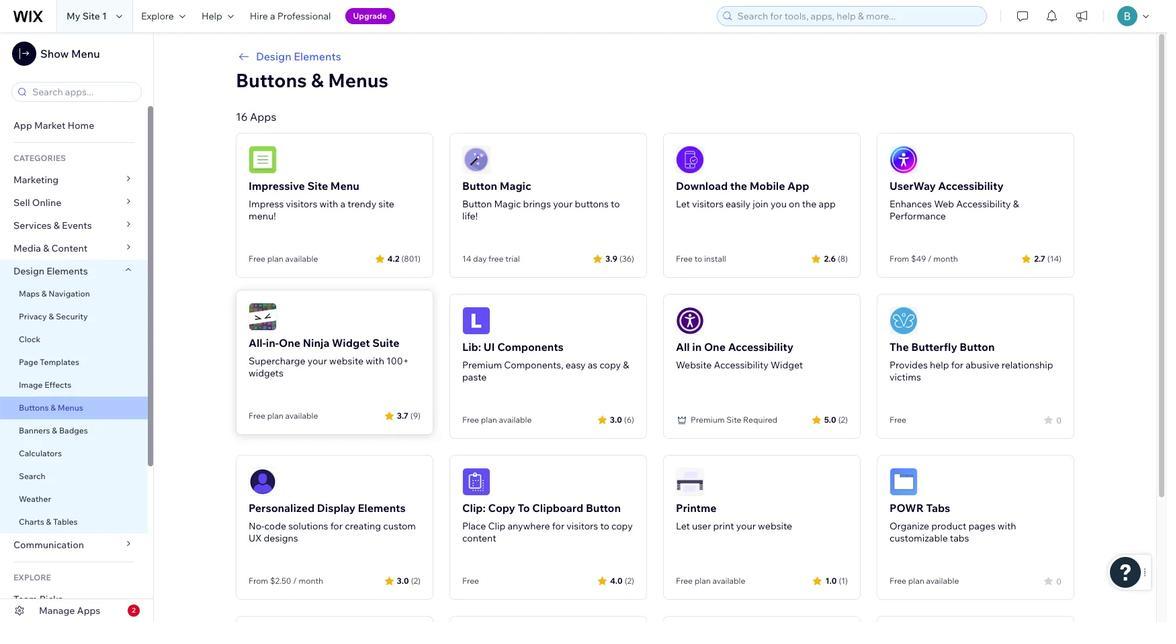 Task type: locate. For each thing, give the bounding box(es) containing it.
site
[[82, 10, 100, 22], [307, 179, 328, 193], [727, 415, 742, 425]]

all in one accessibility logo image
[[676, 307, 704, 335]]

one inside all in one accessibility website accessibility widget
[[704, 341, 726, 354]]

0 horizontal spatial buttons & menus
[[19, 403, 83, 413]]

you
[[771, 198, 787, 210]]

2 horizontal spatial with
[[998, 521, 1016, 533]]

charts & tables
[[19, 517, 78, 528]]

a right hire on the top
[[270, 10, 275, 22]]

website down ninja
[[329, 355, 364, 368]]

free plan available down paste
[[462, 415, 532, 425]]

design elements down professional
[[256, 50, 341, 63]]

design elements up maps & navigation at the left top
[[13, 265, 88, 278]]

a left trendy
[[340, 198, 345, 210]]

1 horizontal spatial apps
[[250, 110, 276, 124]]

elements up custom
[[358, 502, 406, 515]]

menus down image effects link
[[58, 403, 83, 413]]

copy right as
[[600, 360, 621, 372]]

free plan available down widgets
[[249, 411, 318, 421]]

0 vertical spatial from
[[890, 254, 909, 264]]

0 vertical spatial buttons & menus
[[236, 69, 388, 92]]

site for my
[[82, 10, 100, 22]]

0 vertical spatial let
[[676, 198, 690, 210]]

pages
[[969, 521, 996, 533]]

& for buttons & menus link
[[51, 403, 56, 413]]

available down components,
[[499, 415, 532, 425]]

help
[[930, 360, 949, 372]]

with down suite
[[366, 355, 384, 368]]

1 vertical spatial buttons
[[19, 403, 49, 413]]

all-
[[249, 337, 266, 350]]

0 horizontal spatial the
[[730, 179, 747, 193]]

sell online
[[13, 197, 61, 209]]

menu inside "button"
[[71, 47, 100, 60]]

available for product
[[926, 577, 959, 587]]

0 vertical spatial menu
[[71, 47, 100, 60]]

my
[[67, 10, 80, 22]]

from left $49
[[890, 254, 909, 264]]

elements up the navigation
[[47, 265, 88, 278]]

menu up trendy
[[330, 179, 359, 193]]

1 vertical spatial website
[[758, 521, 792, 533]]

2 vertical spatial to
[[600, 521, 609, 533]]

0 horizontal spatial with
[[320, 198, 338, 210]]

site left required
[[727, 415, 742, 425]]

1 vertical spatial 3.0
[[397, 576, 409, 586]]

hire a professional link
[[242, 0, 339, 32]]

free plan available down user
[[676, 577, 745, 587]]

2 0 from the top
[[1057, 577, 1062, 587]]

for down display
[[330, 521, 343, 533]]

available down tabs on the bottom of the page
[[926, 577, 959, 587]]

with inside all-in-one ninja widget suite supercharge your website with 100+ widgets
[[366, 355, 384, 368]]

site inside 'impressive site menu impress visitors with a trendy site menu!'
[[307, 179, 328, 193]]

0 vertical spatial 0
[[1057, 416, 1062, 426]]

userway accessibility logo image
[[890, 146, 918, 174]]

display
[[317, 502, 355, 515]]

2 vertical spatial elements
[[358, 502, 406, 515]]

1 0 from the top
[[1057, 416, 1062, 426]]

0 horizontal spatial widget
[[332, 337, 370, 350]]

from for personalized display elements
[[249, 577, 268, 587]]

1 vertical spatial a
[[340, 198, 345, 210]]

copy inside lib: ui components premium components, easy as copy & paste
[[600, 360, 621, 372]]

0 vertical spatial month
[[934, 254, 958, 264]]

1 horizontal spatial for
[[552, 521, 565, 533]]

free plan available down menu!
[[249, 254, 318, 264]]

design elements inside sidebar element
[[13, 265, 88, 278]]

& inside lib: ui components premium components, easy as copy & paste
[[623, 360, 629, 372]]

one right in
[[704, 341, 726, 354]]

plan down user
[[695, 577, 711, 587]]

0 horizontal spatial one
[[279, 337, 300, 350]]

available down 'impressive site menu impress visitors with a trendy site menu!'
[[285, 254, 318, 264]]

0 vertical spatial design elements link
[[236, 48, 1075, 65]]

0 vertical spatial apps
[[250, 110, 276, 124]]

navigation
[[49, 289, 90, 299]]

the up easily
[[730, 179, 747, 193]]

badges
[[59, 426, 88, 436]]

2 horizontal spatial your
[[736, 521, 756, 533]]

0 vertical spatial website
[[329, 355, 364, 368]]

privacy & security
[[19, 312, 88, 322]]

plan down customizable
[[908, 577, 925, 587]]

powr tabs organize product pages with customizable tabs
[[890, 502, 1016, 545]]

1 let from the top
[[676, 198, 690, 210]]

1 vertical spatial menus
[[58, 403, 83, 413]]

design up "maps"
[[13, 265, 44, 278]]

your
[[553, 198, 573, 210], [308, 355, 327, 368], [736, 521, 756, 533]]

0 vertical spatial your
[[553, 198, 573, 210]]

install
[[704, 254, 726, 264]]

premium down ui on the bottom left of page
[[462, 360, 502, 372]]

for inside "the butterfly button provides help for abusive relationship victims"
[[951, 360, 964, 372]]

powr
[[890, 502, 924, 515]]

0 for the butterfly button
[[1057, 416, 1062, 426]]

1 horizontal spatial widget
[[771, 360, 803, 372]]

(6)
[[624, 415, 634, 425]]

image effects
[[19, 380, 71, 390]]

1 vertical spatial menu
[[330, 179, 359, 193]]

0 horizontal spatial menus
[[58, 403, 83, 413]]

userway accessibility enhances web accessibility & performance
[[890, 179, 1019, 222]]

1 horizontal spatial website
[[758, 521, 792, 533]]

one inside all-in-one ninja widget suite supercharge your website with 100+ widgets
[[279, 337, 300, 350]]

0 horizontal spatial your
[[308, 355, 327, 368]]

free plan available for print
[[676, 577, 745, 587]]

download the mobile app logo image
[[676, 146, 704, 174]]

your right print
[[736, 521, 756, 533]]

accessibility right web
[[956, 198, 1011, 210]]

1
[[102, 10, 107, 22]]

0 horizontal spatial from
[[249, 577, 268, 587]]

0 horizontal spatial premium
[[462, 360, 502, 372]]

available down print
[[713, 577, 745, 587]]

one for in-
[[279, 337, 300, 350]]

for right help
[[951, 360, 964, 372]]

1 vertical spatial buttons & menus
[[19, 403, 83, 413]]

2 horizontal spatial for
[[951, 360, 964, 372]]

1 horizontal spatial with
[[366, 355, 384, 368]]

1 horizontal spatial to
[[611, 198, 620, 210]]

security
[[56, 312, 88, 322]]

site
[[379, 198, 394, 210]]

0 vertical spatial copy
[[600, 360, 621, 372]]

lib: ui components logo image
[[462, 307, 491, 335]]

the right on
[[802, 198, 817, 210]]

with for powr
[[998, 521, 1016, 533]]

visitors inside download the mobile app let visitors easily join you on the app
[[692, 198, 724, 210]]

$49
[[911, 254, 926, 264]]

organize
[[890, 521, 929, 533]]

0 vertical spatial /
[[928, 254, 932, 264]]

banners & badges
[[19, 426, 88, 436]]

your inside all-in-one ninja widget suite supercharge your website with 100+ widgets
[[308, 355, 327, 368]]

all-in-one ninja widget suite logo image
[[249, 303, 277, 331]]

0 vertical spatial buttons
[[236, 69, 307, 92]]

one up supercharge
[[279, 337, 300, 350]]

elements inside personalized display elements no-code solutions for creating custom ux designs
[[358, 502, 406, 515]]

magic up brings
[[500, 179, 531, 193]]

widget up required
[[771, 360, 803, 372]]

app inside download the mobile app let visitors easily join you on the app
[[788, 179, 809, 193]]

0 horizontal spatial menu
[[71, 47, 100, 60]]

0 horizontal spatial apps
[[77, 605, 100, 618]]

magic left brings
[[494, 198, 521, 210]]

month right $2.50
[[299, 577, 323, 587]]

0 horizontal spatial visitors
[[286, 198, 317, 210]]

with right "pages"
[[998, 521, 1016, 533]]

app inside sidebar element
[[13, 120, 32, 132]]

free plan available for ninja
[[249, 411, 318, 421]]

buttons & menus up banners & badges at bottom left
[[19, 403, 83, 413]]

1 vertical spatial /
[[293, 577, 297, 587]]

(1)
[[839, 576, 848, 586]]

3.0 left (6)
[[610, 415, 622, 425]]

available for print
[[713, 577, 745, 587]]

menus down 'upgrade' button
[[328, 69, 388, 92]]

2 vertical spatial your
[[736, 521, 756, 533]]

1 horizontal spatial 3.0
[[610, 415, 622, 425]]

buttons up 16 apps
[[236, 69, 307, 92]]

for down clipboard at the left of page
[[552, 521, 565, 533]]

free left the install
[[676, 254, 693, 264]]

free down widgets
[[249, 411, 265, 421]]

suite
[[372, 337, 399, 350]]

free for printme
[[676, 577, 693, 587]]

0 horizontal spatial design elements
[[13, 265, 88, 278]]

2 horizontal spatial elements
[[358, 502, 406, 515]]

0 horizontal spatial website
[[329, 355, 364, 368]]

1 horizontal spatial (2)
[[625, 576, 634, 586]]

in
[[692, 341, 702, 354]]

with left trendy
[[320, 198, 338, 210]]

free for powr tabs
[[890, 577, 907, 587]]

let down download
[[676, 198, 690, 210]]

/ for personalized
[[293, 577, 297, 587]]

0 horizontal spatial for
[[330, 521, 343, 533]]

0 vertical spatial app
[[13, 120, 32, 132]]

your right brings
[[553, 198, 573, 210]]

free down user
[[676, 577, 693, 587]]

your down ninja
[[308, 355, 327, 368]]

hire a professional
[[250, 10, 331, 22]]

0 horizontal spatial /
[[293, 577, 297, 587]]

for inside personalized display elements no-code solutions for creating custom ux designs
[[330, 521, 343, 533]]

0 vertical spatial site
[[82, 10, 100, 22]]

free down paste
[[462, 415, 479, 425]]

1 horizontal spatial /
[[928, 254, 932, 264]]

1 vertical spatial let
[[676, 521, 690, 533]]

from for userway accessibility
[[890, 254, 909, 264]]

0 horizontal spatial app
[[13, 120, 32, 132]]

privacy
[[19, 312, 47, 322]]

1 vertical spatial with
[[366, 355, 384, 368]]

month for accessibility
[[934, 254, 958, 264]]

marketing link
[[0, 169, 148, 192]]

widgets
[[249, 368, 283, 380]]

2 horizontal spatial visitors
[[692, 198, 724, 210]]

components
[[497, 341, 564, 354]]

widget
[[332, 337, 370, 350], [771, 360, 803, 372]]

printme logo image
[[676, 468, 704, 497]]

menu right show
[[71, 47, 100, 60]]

visitors down impressive
[[286, 198, 317, 210]]

visitors down download
[[692, 198, 724, 210]]

free down customizable
[[890, 577, 907, 587]]

0 horizontal spatial elements
[[47, 265, 88, 278]]

1 horizontal spatial one
[[704, 341, 726, 354]]

anywhere
[[508, 521, 550, 533]]

1 horizontal spatial design elements
[[256, 50, 341, 63]]

free down victims
[[890, 415, 907, 425]]

available down supercharge
[[285, 411, 318, 421]]

1 vertical spatial apps
[[77, 605, 100, 618]]

widget inside all in one accessibility website accessibility widget
[[771, 360, 803, 372]]

buttons
[[575, 198, 609, 210]]

2 let from the top
[[676, 521, 690, 533]]

media
[[13, 243, 41, 255]]

all-in-one ninja widget suite supercharge your website with 100+ widgets
[[249, 337, 409, 380]]

home
[[68, 120, 94, 132]]

1 vertical spatial design elements link
[[0, 260, 148, 283]]

0 horizontal spatial design
[[13, 265, 44, 278]]

1 vertical spatial elements
[[47, 265, 88, 278]]

place
[[462, 521, 486, 533]]

relationship
[[1002, 360, 1053, 372]]

premium left required
[[691, 415, 725, 425]]

/ for userway
[[928, 254, 932, 264]]

1 vertical spatial widget
[[771, 360, 803, 372]]

website right print
[[758, 521, 792, 533]]

apps right 'manage'
[[77, 605, 100, 618]]

free to install
[[676, 254, 726, 264]]

available for ninja
[[285, 411, 318, 421]]

elements inside sidebar element
[[47, 265, 88, 278]]

no-
[[249, 521, 264, 533]]

site left 1
[[82, 10, 100, 22]]

my site 1
[[67, 10, 107, 22]]

& for maps & navigation "link"
[[42, 289, 47, 299]]

0 vertical spatial to
[[611, 198, 620, 210]]

visitors inside 'impressive site menu impress visitors with a trendy site menu!'
[[286, 198, 317, 210]]

month right $49
[[934, 254, 958, 264]]

2 horizontal spatial (2)
[[838, 415, 848, 425]]

all in one accessibility website accessibility widget
[[676, 341, 803, 372]]

for
[[951, 360, 964, 372], [330, 521, 343, 533], [552, 521, 565, 533]]

plan down menu!
[[267, 254, 283, 264]]

buttons & menus down professional
[[236, 69, 388, 92]]

Search apps... field
[[28, 83, 137, 101]]

with for impressive
[[320, 198, 338, 210]]

creating
[[345, 521, 381, 533]]

visitors down clipboard at the left of page
[[567, 521, 598, 533]]

1 horizontal spatial menus
[[328, 69, 388, 92]]

3.0 (2)
[[397, 576, 421, 586]]

accessibility
[[938, 179, 1004, 193], [956, 198, 1011, 210], [728, 341, 794, 354], [714, 360, 769, 372]]

button inside the clip: copy to clipboard button place clip anywhere for visitors to copy content
[[586, 502, 621, 515]]

team picks link
[[0, 589, 148, 612]]

visitors inside the clip: copy to clipboard button place clip anywhere for visitors to copy content
[[567, 521, 598, 533]]

app up on
[[788, 179, 809, 193]]

menus inside buttons & menus link
[[58, 403, 83, 413]]

clock
[[19, 335, 40, 345]]

& for services & events link
[[54, 220, 60, 232]]

1 horizontal spatial the
[[802, 198, 817, 210]]

1 horizontal spatial site
[[307, 179, 328, 193]]

let
[[676, 198, 690, 210], [676, 521, 690, 533]]

solutions
[[288, 521, 328, 533]]

banners
[[19, 426, 50, 436]]

(36)
[[620, 254, 634, 264]]

free plan available for product
[[890, 577, 959, 587]]

0 horizontal spatial month
[[299, 577, 323, 587]]

the
[[730, 179, 747, 193], [802, 198, 817, 210]]

0 horizontal spatial site
[[82, 10, 100, 22]]

app left market
[[13, 120, 32, 132]]

1 vertical spatial to
[[695, 254, 702, 264]]

1 vertical spatial design
[[13, 265, 44, 278]]

mobile
[[750, 179, 785, 193]]

1 horizontal spatial premium
[[691, 415, 725, 425]]

plan down widgets
[[267, 411, 283, 421]]

free plan available down customizable
[[890, 577, 959, 587]]

1 vertical spatial the
[[802, 198, 817, 210]]

1 horizontal spatial elements
[[294, 50, 341, 63]]

(2) for all in one accessibility
[[838, 415, 848, 425]]

button magic button magic brings your buttons to life!
[[462, 179, 620, 222]]

available for impress
[[285, 254, 318, 264]]

upgrade
[[353, 11, 387, 21]]

elements down professional
[[294, 50, 341, 63]]

plan for print
[[695, 577, 711, 587]]

0 horizontal spatial to
[[600, 521, 609, 533]]

buttons
[[236, 69, 307, 92], [19, 403, 49, 413]]

button
[[462, 179, 497, 193], [462, 198, 492, 210], [960, 341, 995, 354], [586, 502, 621, 515]]

1 horizontal spatial app
[[788, 179, 809, 193]]

/ right $2.50
[[293, 577, 297, 587]]

premium
[[462, 360, 502, 372], [691, 415, 725, 425]]

categories
[[13, 153, 66, 163]]

0 vertical spatial widget
[[332, 337, 370, 350]]

&
[[311, 69, 324, 92], [1013, 198, 1019, 210], [54, 220, 60, 232], [43, 243, 49, 255], [42, 289, 47, 299], [49, 312, 54, 322], [623, 360, 629, 372], [51, 403, 56, 413], [52, 426, 57, 436], [46, 517, 51, 528]]

1 vertical spatial month
[[299, 577, 323, 587]]

media & content
[[13, 243, 88, 255]]

premium inside lib: ui components premium components, easy as copy & paste
[[462, 360, 502, 372]]

1 vertical spatial from
[[249, 577, 268, 587]]

1 horizontal spatial visitors
[[567, 521, 598, 533]]

2 horizontal spatial to
[[695, 254, 702, 264]]

copy
[[600, 360, 621, 372], [611, 521, 633, 533]]

1 horizontal spatial menu
[[330, 179, 359, 193]]

(2) right 5.0
[[838, 415, 848, 425]]

with inside powr tabs organize product pages with customizable tabs
[[998, 521, 1016, 533]]

to inside the clip: copy to clipboard button place clip anywhere for visitors to copy content
[[600, 521, 609, 533]]

copy up 4.0 (2)
[[611, 521, 633, 533]]

designs
[[264, 533, 298, 545]]

2
[[132, 607, 136, 616]]

menu
[[71, 47, 100, 60], [330, 179, 359, 193]]

website inside the printme let user print your website
[[758, 521, 792, 533]]

widget right ninja
[[332, 337, 370, 350]]

custom
[[383, 521, 416, 533]]

tabs
[[950, 533, 969, 545]]

accessibility right in
[[728, 341, 794, 354]]

/ right $49
[[928, 254, 932, 264]]

0 vertical spatial design
[[256, 50, 291, 63]]

1.0 (1)
[[826, 576, 848, 586]]

free down menu!
[[249, 254, 265, 264]]

menu inside 'impressive site menu impress visitors with a trendy site menu!'
[[330, 179, 359, 193]]

a
[[270, 10, 275, 22], [340, 198, 345, 210]]

1 vertical spatial 0
[[1057, 577, 1062, 587]]

lib: ui components premium components, easy as copy & paste
[[462, 341, 629, 384]]

your inside the printme let user print your website
[[736, 521, 756, 533]]

apps inside sidebar element
[[77, 605, 100, 618]]

(2) right 4.0
[[625, 576, 634, 586]]

let left user
[[676, 521, 690, 533]]

0 horizontal spatial (2)
[[411, 576, 421, 586]]

buttons up banners
[[19, 403, 49, 413]]

0 horizontal spatial a
[[270, 10, 275, 22]]

image
[[19, 380, 43, 390]]

button magic logo image
[[462, 146, 491, 174]]

with inside 'impressive site menu impress visitors with a trendy site menu!'
[[320, 198, 338, 210]]

& for privacy & security link
[[49, 312, 54, 322]]

apps right 16
[[250, 110, 276, 124]]

3.0 down custom
[[397, 576, 409, 586]]

content
[[51, 243, 88, 255]]

plan down paste
[[481, 415, 497, 425]]

site for premium
[[727, 415, 742, 425]]

team picks
[[13, 594, 63, 606]]

design down hire on the top
[[256, 50, 291, 63]]

to
[[611, 198, 620, 210], [695, 254, 702, 264], [600, 521, 609, 533]]

& inside userway accessibility enhances web accessibility & performance
[[1013, 198, 1019, 210]]

from left $2.50
[[249, 577, 268, 587]]

site right impressive
[[307, 179, 328, 193]]

1 horizontal spatial from
[[890, 254, 909, 264]]

(2) down custom
[[411, 576, 421, 586]]

3.7
[[397, 411, 408, 421]]

for inside the clip: copy to clipboard button place clip anywhere for visitors to copy content
[[552, 521, 565, 533]]



Task type: vqa. For each thing, say whether or not it's contained in the screenshot.


Task type: describe. For each thing, give the bounding box(es) containing it.
apps for manage apps
[[77, 605, 100, 618]]

supercharge
[[249, 355, 305, 368]]

& for banners & badges link
[[52, 426, 57, 436]]

to inside "button magic button magic brings your buttons to life!"
[[611, 198, 620, 210]]

image effects link
[[0, 374, 148, 397]]

the
[[890, 341, 909, 354]]

from $2.50 / month
[[249, 577, 323, 587]]

free down content
[[462, 577, 479, 587]]

website inside all-in-one ninja widget suite supercharge your website with 100+ widgets
[[329, 355, 364, 368]]

2.7 (14)
[[1034, 254, 1062, 264]]

one for in
[[704, 341, 726, 354]]

sell
[[13, 197, 30, 209]]

calculators
[[19, 449, 62, 459]]

free
[[489, 254, 504, 264]]

& for charts & tables link
[[46, 517, 51, 528]]

14 day free trial
[[462, 254, 520, 264]]

4.2 (801)
[[387, 254, 421, 264]]

services
[[13, 220, 51, 232]]

all
[[676, 341, 690, 354]]

let inside the printme let user print your website
[[676, 521, 690, 533]]

16
[[236, 110, 248, 124]]

page templates
[[19, 358, 81, 368]]

2.6
[[824, 254, 836, 264]]

templates
[[40, 358, 79, 368]]

3.7 (9)
[[397, 411, 421, 421]]

app
[[819, 198, 836, 210]]

0 for powr tabs
[[1057, 577, 1062, 587]]

free plan available for impress
[[249, 254, 318, 264]]

(9)
[[410, 411, 421, 421]]

page templates link
[[0, 351, 148, 374]]

powr tabs logo image
[[890, 468, 918, 497]]

(8)
[[838, 254, 848, 264]]

easily
[[726, 198, 751, 210]]

sell online link
[[0, 192, 148, 214]]

show menu
[[40, 47, 100, 60]]

print
[[713, 521, 734, 533]]

weather link
[[0, 489, 148, 511]]

& for media & content "link"
[[43, 243, 49, 255]]

free for all-in-one ninja widget suite
[[249, 411, 265, 421]]

buttons inside sidebar element
[[19, 403, 49, 413]]

abusive
[[966, 360, 1000, 372]]

a inside 'impressive site menu impress visitors with a trendy site menu!'
[[340, 198, 345, 210]]

as
[[588, 360, 598, 372]]

(2) for clip: copy to clipboard button
[[625, 576, 634, 586]]

clipboard
[[532, 502, 584, 515]]

personalized display elements logo image
[[249, 468, 277, 497]]

widget inside all-in-one ninja widget suite supercharge your website with 100+ widgets
[[332, 337, 370, 350]]

app market home
[[13, 120, 94, 132]]

join
[[753, 198, 769, 210]]

buttons & menus link
[[0, 397, 148, 420]]

0 vertical spatial menus
[[328, 69, 388, 92]]

easy
[[566, 360, 586, 372]]

plan for product
[[908, 577, 925, 587]]

(14)
[[1048, 254, 1062, 264]]

services & events
[[13, 220, 92, 232]]

market
[[34, 120, 65, 132]]

maps & navigation
[[19, 289, 90, 299]]

show
[[40, 47, 69, 60]]

site for impressive
[[307, 179, 328, 193]]

charts
[[19, 517, 44, 528]]

free plan available for premium
[[462, 415, 532, 425]]

5.0
[[824, 415, 836, 425]]

0 vertical spatial elements
[[294, 50, 341, 63]]

1 vertical spatial premium
[[691, 415, 725, 425]]

100+
[[386, 355, 409, 368]]

performance
[[890, 210, 946, 222]]

buttons & menus inside sidebar element
[[19, 403, 83, 413]]

search link
[[0, 466, 148, 489]]

personalized
[[249, 502, 315, 515]]

apps for 16 apps
[[250, 110, 276, 124]]

button inside "the butterfly button provides help for abusive relationship victims"
[[960, 341, 995, 354]]

help
[[202, 10, 222, 22]]

from $49 / month
[[890, 254, 958, 264]]

calculators link
[[0, 443, 148, 466]]

impressive site menu impress visitors with a trendy site menu!
[[249, 179, 394, 222]]

life!
[[462, 210, 478, 222]]

impressive site menu logo image
[[249, 146, 277, 174]]

charts & tables link
[[0, 511, 148, 534]]

accessibility up web
[[938, 179, 1004, 193]]

month for display
[[299, 577, 323, 587]]

free for lib: ui components
[[462, 415, 479, 425]]

3.0 for lib: ui components
[[610, 415, 622, 425]]

plan for ninja
[[267, 411, 283, 421]]

3.0 for personalized display elements
[[397, 576, 409, 586]]

ui
[[484, 341, 495, 354]]

the butterfly button provides help for abusive relationship victims
[[890, 341, 1053, 384]]

3.0 (6)
[[610, 415, 634, 425]]

your inside "button magic button magic brings your buttons to life!"
[[553, 198, 573, 210]]

maps
[[19, 289, 40, 299]]

let inside download the mobile app let visitors easily join you on the app
[[676, 198, 690, 210]]

5.0 (2)
[[824, 415, 848, 425]]

0 vertical spatial magic
[[500, 179, 531, 193]]

4.2
[[387, 254, 399, 264]]

design inside sidebar element
[[13, 265, 44, 278]]

page
[[19, 358, 38, 368]]

(801)
[[401, 254, 421, 264]]

free for impressive site menu
[[249, 254, 265, 264]]

$2.50
[[270, 577, 291, 587]]

accessibility right website
[[714, 360, 769, 372]]

manage apps
[[39, 605, 100, 618]]

user
[[692, 521, 711, 533]]

1 horizontal spatial design
[[256, 50, 291, 63]]

0 vertical spatial design elements
[[256, 50, 341, 63]]

enhances
[[890, 198, 932, 210]]

team
[[13, 594, 37, 606]]

ux
[[249, 533, 262, 545]]

clip: copy to clipboard button logo image
[[462, 468, 491, 497]]

plan for impress
[[267, 254, 283, 264]]

help button
[[193, 0, 242, 32]]

1 vertical spatial magic
[[494, 198, 521, 210]]

1 horizontal spatial buttons & menus
[[236, 69, 388, 92]]

copy inside the clip: copy to clipboard button place clip anywhere for visitors to copy content
[[611, 521, 633, 533]]

sidebar element
[[0, 32, 154, 623]]

(2) for personalized display elements
[[411, 576, 421, 586]]

printme
[[676, 502, 717, 515]]

free for download the mobile app
[[676, 254, 693, 264]]

Search for tools, apps, help & more... field
[[733, 7, 982, 26]]

available for premium
[[499, 415, 532, 425]]

1.0
[[826, 576, 837, 586]]

1 horizontal spatial design elements link
[[236, 48, 1075, 65]]

plan for premium
[[481, 415, 497, 425]]

website
[[676, 360, 712, 372]]

3.9 (36)
[[605, 254, 634, 264]]

manage
[[39, 605, 75, 618]]

explore
[[141, 10, 174, 22]]

16 apps
[[236, 110, 276, 124]]

media & content link
[[0, 237, 148, 260]]

download
[[676, 179, 728, 193]]

paste
[[462, 372, 487, 384]]

clip
[[488, 521, 506, 533]]

communication
[[13, 540, 86, 552]]

product
[[932, 521, 967, 533]]

the butterfly button logo image
[[890, 307, 918, 335]]

0 horizontal spatial design elements link
[[0, 260, 148, 283]]

tabs
[[926, 502, 950, 515]]

0 vertical spatial a
[[270, 10, 275, 22]]

userway
[[890, 179, 936, 193]]

3.9
[[605, 254, 617, 264]]



